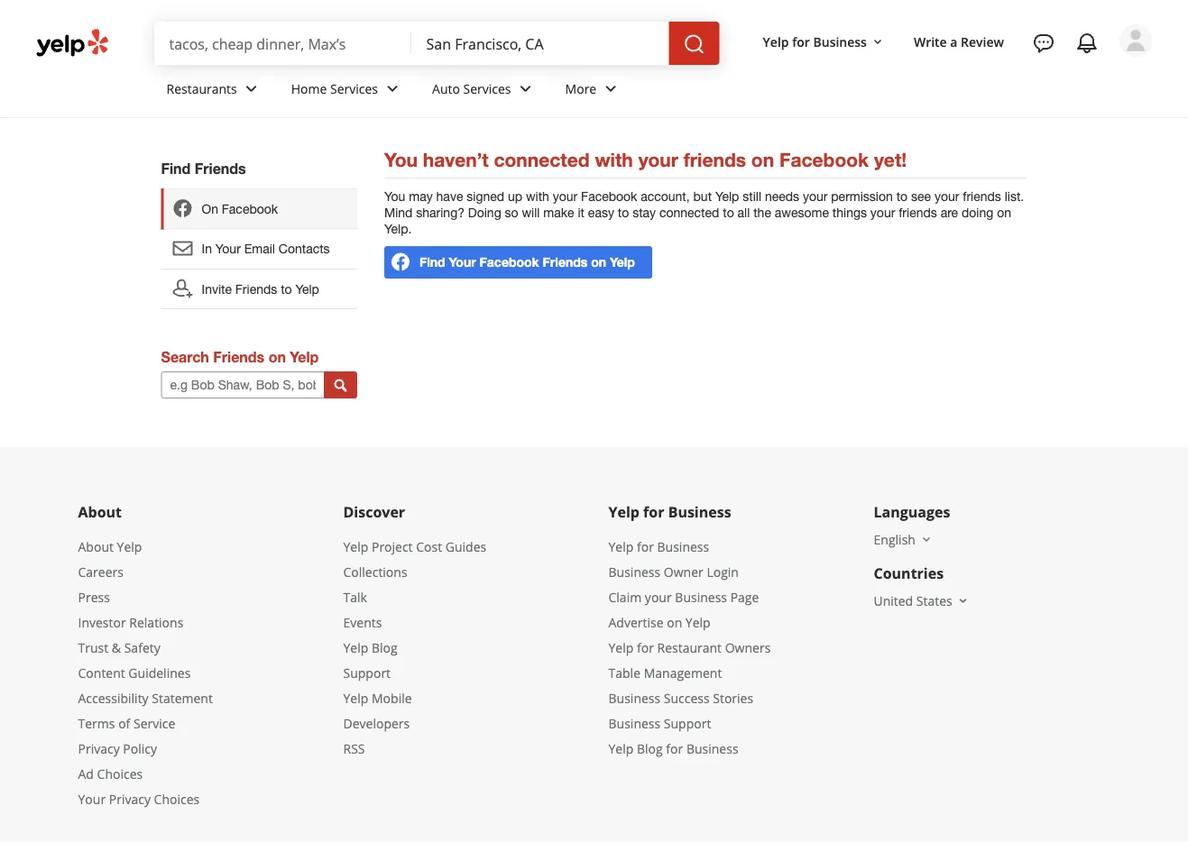 Task type: locate. For each thing, give the bounding box(es) containing it.
with up the will
[[526, 189, 549, 204]]

business
[[813, 33, 867, 50], [668, 503, 731, 522], [657, 538, 709, 555], [609, 564, 661, 581], [675, 589, 727, 606], [609, 690, 661, 707], [609, 715, 661, 732], [686, 740, 739, 758]]

facebook up easy
[[581, 189, 637, 204]]

0 horizontal spatial 24 chevron down v2 image
[[382, 78, 403, 100]]

1 none field from the left
[[169, 33, 397, 53]]

0 vertical spatial 16 chevron down v2 image
[[871, 35, 885, 49]]

press link
[[78, 589, 110, 606]]

on down the list.
[[997, 205, 1011, 220]]

support down yelp blog link
[[343, 665, 391, 682]]

your for find
[[449, 254, 476, 269]]

events
[[343, 614, 382, 631]]

yelp up yelp for restaurant owners link
[[686, 614, 711, 631]]

friends for invite friends to yelp
[[235, 281, 277, 296]]

about up careers link
[[78, 538, 114, 555]]

24 chevron down v2 image
[[382, 78, 403, 100], [515, 78, 536, 100]]

None field
[[169, 33, 397, 53], [426, 33, 655, 53]]

1 vertical spatial support
[[664, 715, 711, 732]]

list.
[[1005, 189, 1024, 204]]

1 vertical spatial 16 chevron down v2 image
[[956, 594, 971, 609]]

1 horizontal spatial 24 chevron down v2 image
[[600, 78, 622, 100]]

guides
[[445, 538, 486, 555]]

united states
[[874, 592, 952, 610]]

yelp down easy
[[610, 254, 635, 269]]

content guidelines link
[[78, 665, 191, 682]]

1 vertical spatial with
[[526, 189, 549, 204]]

you inside you may have signed up with your facebook account, but yelp still needs your permission to see your friends list. mind sharing? doing so will make it easy to stay connected to all the awesome things your friends are doing on yelp.
[[384, 189, 405, 204]]

0 horizontal spatial with
[[526, 189, 549, 204]]

16 chevron down v2 image left write
[[871, 35, 885, 49]]

None search field
[[155, 22, 723, 65]]

24 chevron down v2 image for restaurants
[[241, 78, 262, 100]]

services right the home
[[330, 80, 378, 97]]

friends inside 'invite friends to yelp' link
[[235, 281, 277, 296]]

24 chevron down v2 image left auto
[[382, 78, 403, 100]]

for
[[792, 33, 810, 50], [643, 503, 664, 522], [637, 538, 654, 555], [637, 639, 654, 657], [666, 740, 683, 758]]

auto
[[432, 80, 460, 97]]

on inside yelp for business business owner login claim your business page advertise on yelp yelp for restaurant owners table management business success stories business support yelp blog for business
[[667, 614, 682, 631]]

about inside the about yelp careers press investor relations trust & safety content guidelines accessibility statement terms of service privacy policy ad choices your privacy choices
[[78, 538, 114, 555]]

your up make on the left of the page
[[553, 189, 578, 204]]

you up mind
[[384, 189, 405, 204]]

24 chevron down v2 image inside more link
[[600, 78, 622, 100]]

yelp up the all
[[715, 189, 739, 204]]

investor
[[78, 614, 126, 631]]

united states button
[[874, 592, 971, 610]]

support down "success"
[[664, 715, 711, 732]]

about
[[78, 503, 122, 522], [78, 538, 114, 555]]

16 chevron down v2 image inside united states popup button
[[956, 594, 971, 609]]

about for about
[[78, 503, 122, 522]]

friends
[[684, 148, 746, 171], [963, 189, 1001, 204], [899, 205, 937, 220]]

friends for find friends
[[195, 160, 246, 177]]

claim your business page link
[[609, 589, 759, 606]]

0 vertical spatial find
[[161, 160, 191, 177]]

services
[[330, 80, 378, 97], [463, 80, 511, 97]]

16 chevron down v2 image inside yelp for business button
[[871, 35, 885, 49]]

owner
[[664, 564, 704, 581]]

1 horizontal spatial none field
[[426, 33, 655, 53]]

your right in
[[215, 241, 241, 256]]

connected down but
[[659, 205, 719, 220]]

friends up on
[[195, 160, 246, 177]]

blog up the "support" 'link'
[[372, 639, 398, 657]]

about up "about yelp" link
[[78, 503, 122, 522]]

1 horizontal spatial blog
[[637, 740, 663, 758]]

1 24 chevron down v2 image from the left
[[241, 78, 262, 100]]

are
[[941, 205, 958, 220]]

friends up doing
[[963, 189, 1001, 204]]

all
[[738, 205, 750, 220]]

yelp inside button
[[763, 33, 789, 50]]

choices down privacy policy link
[[97, 766, 143, 783]]

connected up the 'up'
[[494, 148, 590, 171]]

services for auto services
[[463, 80, 511, 97]]

0 vertical spatial blog
[[372, 639, 398, 657]]

english
[[874, 531, 916, 548]]

&
[[112, 639, 121, 657]]

yelp up careers link
[[117, 538, 142, 555]]

24 chevron down v2 image down near text box
[[515, 78, 536, 100]]

24 chevron down v2 image for more
[[600, 78, 622, 100]]

choices down policy
[[154, 791, 200, 808]]

friends up but
[[684, 148, 746, 171]]

16 chevron down v2 image right states
[[956, 594, 971, 609]]

countries
[[874, 564, 944, 583]]

1 services from the left
[[330, 80, 378, 97]]

yelp up yelp for business link
[[609, 503, 640, 522]]

2 horizontal spatial friends
[[963, 189, 1001, 204]]

invite friends to yelp
[[202, 281, 319, 296]]

0 horizontal spatial 24 chevron down v2 image
[[241, 78, 262, 100]]

service
[[134, 715, 175, 732]]

1 horizontal spatial services
[[463, 80, 511, 97]]

yelp inside the about yelp careers press investor relations trust & safety content guidelines accessibility statement terms of service privacy policy ad choices your privacy choices
[[117, 538, 142, 555]]

to down contacts
[[281, 281, 292, 296]]

1 horizontal spatial choices
[[154, 791, 200, 808]]

but
[[693, 189, 712, 204]]

connected
[[494, 148, 590, 171], [659, 205, 719, 220]]

accessibility
[[78, 690, 149, 707]]

ad
[[78, 766, 94, 783]]

0 horizontal spatial none field
[[169, 33, 397, 53]]

0 horizontal spatial find
[[161, 160, 191, 177]]

talk
[[343, 589, 367, 606]]

1 vertical spatial choices
[[154, 791, 200, 808]]

1 vertical spatial privacy
[[109, 791, 151, 808]]

2 24 chevron down v2 image from the left
[[515, 78, 536, 100]]

24 chevron down v2 image right restaurants
[[241, 78, 262, 100]]

2 you from the top
[[384, 189, 405, 204]]

privacy down terms on the bottom left of the page
[[78, 740, 120, 758]]

stay
[[633, 205, 656, 220]]

find down restaurants
[[161, 160, 191, 177]]

0 vertical spatial you
[[384, 148, 418, 171]]

friends
[[195, 160, 246, 177], [543, 254, 588, 269], [235, 281, 277, 296], [213, 348, 265, 366]]

signed
[[467, 189, 504, 204]]

24 chevron down v2 image inside restaurants link
[[241, 78, 262, 100]]

friends inside find your facebook friends on yelp link
[[543, 254, 588, 269]]

1 24 chevron down v2 image from the left
[[382, 78, 403, 100]]

1 horizontal spatial 24 chevron down v2 image
[[515, 78, 536, 100]]

privacy policy link
[[78, 740, 157, 758]]

1 you from the top
[[384, 148, 418, 171]]

16 chevron down v2 image
[[871, 35, 885, 49], [956, 594, 971, 609]]

about yelp careers press investor relations trust & safety content guidelines accessibility statement terms of service privacy policy ad choices your privacy choices
[[78, 538, 213, 808]]

0 vertical spatial friends
[[684, 148, 746, 171]]

1 vertical spatial blog
[[637, 740, 663, 758]]

24 chevron down v2 image inside auto services link
[[515, 78, 536, 100]]

restaurants
[[166, 80, 237, 97]]

none field up the home
[[169, 33, 397, 53]]

friends down 'see'
[[899, 205, 937, 220]]

about yelp link
[[78, 538, 142, 555]]

find down the sharing?
[[419, 254, 445, 269]]

24 chevron down v2 image inside home services link
[[382, 78, 403, 100]]

your up advertise on yelp link at the bottom right of the page
[[645, 589, 672, 606]]

about for about yelp careers press investor relations trust & safety content guidelines accessibility statement terms of service privacy policy ad choices your privacy choices
[[78, 538, 114, 555]]

1 horizontal spatial yelp for business
[[763, 33, 867, 50]]

1 vertical spatial yelp for business
[[609, 503, 731, 522]]

0 vertical spatial support
[[343, 665, 391, 682]]

to left 'see'
[[896, 189, 908, 204]]

success
[[664, 690, 710, 707]]

16 chevron down v2 image
[[919, 533, 934, 547]]

investor relations link
[[78, 614, 183, 631]]

services right auto
[[463, 80, 511, 97]]

yelp
[[763, 33, 789, 50], [715, 189, 739, 204], [610, 254, 635, 269], [295, 281, 319, 296], [290, 348, 319, 366], [609, 503, 640, 522], [117, 538, 142, 555], [343, 538, 368, 555], [609, 538, 634, 555], [686, 614, 711, 631], [343, 639, 368, 657], [609, 639, 634, 657], [343, 690, 368, 707], [609, 740, 634, 758]]

2 about from the top
[[78, 538, 114, 555]]

blog down business support link
[[637, 740, 663, 758]]

0 horizontal spatial 16 chevron down v2 image
[[871, 35, 885, 49]]

1 horizontal spatial connected
[[659, 205, 719, 220]]

haven't
[[423, 148, 489, 171]]

1 horizontal spatial 16 chevron down v2 image
[[956, 594, 971, 609]]

0 vertical spatial with
[[595, 148, 633, 171]]

on down the claim your business page link
[[667, 614, 682, 631]]

1 vertical spatial about
[[78, 538, 114, 555]]

yelp for business inside button
[[763, 33, 867, 50]]

careers
[[78, 564, 124, 581]]

so
[[505, 205, 518, 220]]

1 horizontal spatial your
[[215, 241, 241, 256]]

friends right invite
[[235, 281, 277, 296]]

your down the sharing?
[[449, 254, 476, 269]]

login
[[707, 564, 739, 581]]

24 chevron down v2 image right more
[[600, 78, 622, 100]]

you up may
[[384, 148, 418, 171]]

your inside the about yelp careers press investor relations trust & safety content guidelines accessibility statement terms of service privacy policy ad choices your privacy choices
[[78, 791, 106, 808]]

yelp blog link
[[343, 639, 398, 657]]

business inside button
[[813, 33, 867, 50]]

yelp blog for business link
[[609, 740, 739, 758]]

1 about from the top
[[78, 503, 122, 522]]

table
[[609, 665, 641, 682]]

friends up the e.g bob shaw, bob s, bob@email.com text field
[[213, 348, 265, 366]]

sharing?
[[416, 205, 465, 220]]

support inside yelp project cost guides collections talk events yelp blog support yelp mobile developers rss
[[343, 665, 391, 682]]

you may have signed up with your facebook account, but yelp still needs your permission to see your friends list. mind sharing? doing so will make it easy to stay connected to all the awesome things your friends are doing on yelp.
[[384, 189, 1024, 236]]

search friends on yelp
[[161, 348, 319, 366]]

Near text field
[[426, 33, 655, 53]]

you
[[384, 148, 418, 171], [384, 189, 405, 204]]

privacy down ad choices 'link'
[[109, 791, 151, 808]]

1 horizontal spatial with
[[595, 148, 633, 171]]

1 vertical spatial you
[[384, 189, 405, 204]]

1 vertical spatial connected
[[659, 205, 719, 220]]

with up easy
[[595, 148, 633, 171]]

still
[[743, 189, 761, 204]]

none field up more
[[426, 33, 655, 53]]

facebook inside you may have signed up with your facebook account, but yelp still needs your permission to see your friends list. mind sharing? doing so will make it easy to stay connected to all the awesome things your friends are doing on yelp.
[[581, 189, 637, 204]]

yelp up 'table'
[[609, 639, 634, 657]]

search image
[[683, 33, 705, 55]]

your down ad
[[78, 791, 106, 808]]

0 vertical spatial about
[[78, 503, 122, 522]]

united
[[874, 592, 913, 610]]

2 horizontal spatial your
[[449, 254, 476, 269]]

2 vertical spatial friends
[[899, 205, 937, 220]]

services for home services
[[330, 80, 378, 97]]

0 vertical spatial yelp for business
[[763, 33, 867, 50]]

to
[[896, 189, 908, 204], [618, 205, 629, 220], [723, 205, 734, 220], [281, 281, 292, 296]]

friends down make on the left of the page
[[543, 254, 588, 269]]

table management link
[[609, 665, 722, 682]]

yelp up collections
[[343, 538, 368, 555]]

yelp right search 'icon'
[[763, 33, 789, 50]]

facebook down so
[[480, 254, 539, 269]]

content
[[78, 665, 125, 682]]

a
[[950, 33, 958, 50]]

0 horizontal spatial yelp for business
[[609, 503, 731, 522]]

0 horizontal spatial friends
[[684, 148, 746, 171]]

have
[[436, 189, 463, 204]]

you haven't connected with your friends on facebook yet!
[[384, 148, 907, 171]]

24 chevron down v2 image
[[241, 78, 262, 100], [600, 78, 622, 100]]

0 horizontal spatial services
[[330, 80, 378, 97]]

1 horizontal spatial support
[[664, 715, 711, 732]]

yelp for business
[[763, 33, 867, 50], [609, 503, 731, 522]]

with inside you may have signed up with your facebook account, but yelp still needs your permission to see your friends list. mind sharing? doing so will make it easy to stay connected to all the awesome things your friends are doing on yelp.
[[526, 189, 549, 204]]

2 24 chevron down v2 image from the left
[[600, 78, 622, 100]]

events link
[[343, 614, 382, 631]]

2 none field from the left
[[426, 33, 655, 53]]

email
[[244, 241, 275, 256]]

0 horizontal spatial support
[[343, 665, 391, 682]]

find for find your facebook friends on yelp
[[419, 254, 445, 269]]

find your facebook friends on yelp
[[416, 254, 635, 269]]

none field find
[[169, 33, 397, 53]]

0 vertical spatial choices
[[97, 766, 143, 783]]

0 horizontal spatial connected
[[494, 148, 590, 171]]

1 vertical spatial find
[[419, 254, 445, 269]]

2 services from the left
[[463, 80, 511, 97]]

0 horizontal spatial your
[[78, 791, 106, 808]]

24 chevron down v2 image for home services
[[382, 78, 403, 100]]

facebook right on
[[222, 201, 278, 216]]

0 horizontal spatial blog
[[372, 639, 398, 657]]

1 horizontal spatial find
[[419, 254, 445, 269]]

needs
[[765, 189, 799, 204]]

will
[[522, 205, 540, 220]]



Task type: vqa. For each thing, say whether or not it's contained in the screenshot.
the This within First Name This field is required.
no



Task type: describe. For each thing, give the bounding box(es) containing it.
mobile
[[372, 690, 412, 707]]

in
[[202, 241, 212, 256]]

permission
[[831, 189, 893, 204]]

press
[[78, 589, 110, 606]]

trust & safety link
[[78, 639, 160, 657]]

business support link
[[609, 715, 711, 732]]

cost
[[416, 538, 442, 555]]

accessibility statement link
[[78, 690, 213, 707]]

yelp project cost guides collections talk events yelp blog support yelp mobile developers rss
[[343, 538, 486, 758]]

in your email contacts link
[[161, 229, 357, 269]]

1 horizontal spatial friends
[[899, 205, 937, 220]]

may
[[409, 189, 433, 204]]

e.g Bob Shaw, Bob S, bob@email.com text field
[[161, 372, 325, 399]]

project
[[372, 538, 413, 555]]

yelp down the "support" 'link'
[[343, 690, 368, 707]]

on
[[202, 201, 218, 216]]

home
[[291, 80, 327, 97]]

yelp for business business owner login claim your business page advertise on yelp yelp for restaurant owners table management business success stories business support yelp blog for business
[[609, 538, 771, 758]]

notifications image
[[1076, 32, 1098, 54]]

invite friends to yelp link
[[161, 269, 357, 310]]

facebook up permission
[[779, 148, 869, 171]]

more
[[565, 80, 597, 97]]

yelp project cost guides link
[[343, 538, 486, 555]]

business categories element
[[152, 65, 1152, 117]]

stories
[[713, 690, 753, 707]]

find for find friends
[[161, 160, 191, 177]]

find your facebook friends on yelp link
[[384, 246, 652, 279]]

on up still at the right
[[751, 148, 774, 171]]

management
[[644, 665, 722, 682]]

trust
[[78, 639, 108, 657]]

yelp down "events" link
[[343, 639, 368, 657]]

Find text field
[[169, 33, 397, 53]]

blog inside yelp for business business owner login claim your business page advertise on yelp yelp for restaurant owners table management business success stories business support yelp blog for business
[[637, 740, 663, 758]]

awesome
[[775, 205, 829, 220]]

safety
[[124, 639, 160, 657]]

statement
[[152, 690, 213, 707]]

business success stories link
[[609, 690, 753, 707]]

16 chevron down v2 image for yelp for business
[[871, 35, 885, 49]]

user actions element
[[748, 23, 1177, 134]]

business owner login link
[[609, 564, 739, 581]]

yelp for restaurant owners link
[[609, 639, 771, 657]]

support link
[[343, 665, 391, 682]]

0 horizontal spatial choices
[[97, 766, 143, 783]]

to left the all
[[723, 205, 734, 220]]

on inside you may have signed up with your facebook account, but yelp still needs your permission to see your friends list. mind sharing? doing so will make it easy to stay connected to all the awesome things your friends are doing on yelp.
[[997, 205, 1011, 220]]

states
[[916, 592, 952, 610]]

more link
[[551, 65, 636, 117]]

yet!
[[874, 148, 907, 171]]

on facebook
[[202, 201, 278, 216]]

ad choices link
[[78, 766, 143, 783]]

yelp up claim
[[609, 538, 634, 555]]

your privacy choices link
[[78, 791, 200, 808]]

your inside yelp for business business owner login claim your business page advertise on yelp yelp for restaurant owners table management business success stories business support yelp blog for business
[[645, 589, 672, 606]]

0 vertical spatial connected
[[494, 148, 590, 171]]

mind
[[384, 205, 413, 220]]

relations
[[129, 614, 183, 631]]

yelp up the e.g bob shaw, bob s, bob@email.com text field
[[290, 348, 319, 366]]

blog inside yelp project cost guides collections talk events yelp blog support yelp mobile developers rss
[[372, 639, 398, 657]]

support inside yelp for business business owner login claim your business page advertise on yelp yelp for restaurant owners table management business success stories business support yelp blog for business
[[664, 715, 711, 732]]

auto services
[[432, 80, 511, 97]]

auto services link
[[418, 65, 551, 117]]

doing
[[962, 205, 994, 220]]

collections
[[343, 564, 407, 581]]

of
[[118, 715, 130, 732]]

rss link
[[343, 740, 365, 758]]

find friends
[[161, 160, 246, 177]]

search
[[161, 348, 209, 366]]

24 chevron down v2 image for auto services
[[515, 78, 536, 100]]

guidelines
[[128, 665, 191, 682]]

review
[[961, 33, 1004, 50]]

16 chevron down v2 image for united states
[[956, 594, 971, 609]]

languages
[[874, 503, 950, 522]]

messages image
[[1033, 32, 1055, 54]]

home services
[[291, 80, 378, 97]]

greg r. image
[[1120, 24, 1152, 57]]

things
[[833, 205, 867, 220]]

your up "are"
[[935, 189, 959, 204]]

yelp for business link
[[609, 538, 709, 555]]

yelp inside you may have signed up with your facebook account, but yelp still needs your permission to see your friends list. mind sharing? doing so will make it easy to stay connected to all the awesome things your friends are doing on yelp.
[[715, 189, 739, 204]]

your down permission
[[870, 205, 895, 220]]

yelp down contacts
[[295, 281, 319, 296]]

advertise on yelp link
[[609, 614, 711, 631]]

up
[[508, 189, 522, 204]]

none field near
[[426, 33, 655, 53]]

for inside yelp for business button
[[792, 33, 810, 50]]

on up the e.g bob shaw, bob s, bob@email.com text field
[[269, 348, 286, 366]]

you for you may have signed up with your facebook account, but yelp still needs your permission to see your friends list. mind sharing? doing so will make it easy to stay connected to all the awesome things your friends are doing on yelp.
[[384, 189, 405, 204]]

collections link
[[343, 564, 407, 581]]

friends for search friends on yelp
[[213, 348, 265, 366]]

your up the account,
[[638, 148, 678, 171]]

on down easy
[[591, 254, 606, 269]]

english button
[[874, 531, 934, 548]]

write a review
[[914, 33, 1004, 50]]

1 vertical spatial friends
[[963, 189, 1001, 204]]

to left stay
[[618, 205, 629, 220]]

policy
[[123, 740, 157, 758]]

it
[[578, 205, 585, 220]]

owners
[[725, 639, 771, 657]]

easy
[[588, 205, 614, 220]]

connected inside you may have signed up with your facebook account, but yelp still needs your permission to see your friends list. mind sharing? doing so will make it easy to stay connected to all the awesome things your friends are doing on yelp.
[[659, 205, 719, 220]]

rss
[[343, 740, 365, 758]]

make
[[543, 205, 574, 220]]

your for in
[[215, 241, 241, 256]]

discover
[[343, 503, 405, 522]]

terms
[[78, 715, 115, 732]]

yelp for business button
[[756, 25, 892, 58]]

developers
[[343, 715, 410, 732]]

you for you haven't connected with your friends on facebook yet!
[[384, 148, 418, 171]]

0 vertical spatial privacy
[[78, 740, 120, 758]]

see
[[911, 189, 931, 204]]

yelp down business support link
[[609, 740, 634, 758]]

invite
[[202, 281, 232, 296]]

home services link
[[277, 65, 418, 117]]

write a review link
[[907, 25, 1011, 58]]

talk link
[[343, 589, 367, 606]]

on facebook link
[[161, 189, 357, 229]]

your up awesome
[[803, 189, 828, 204]]



